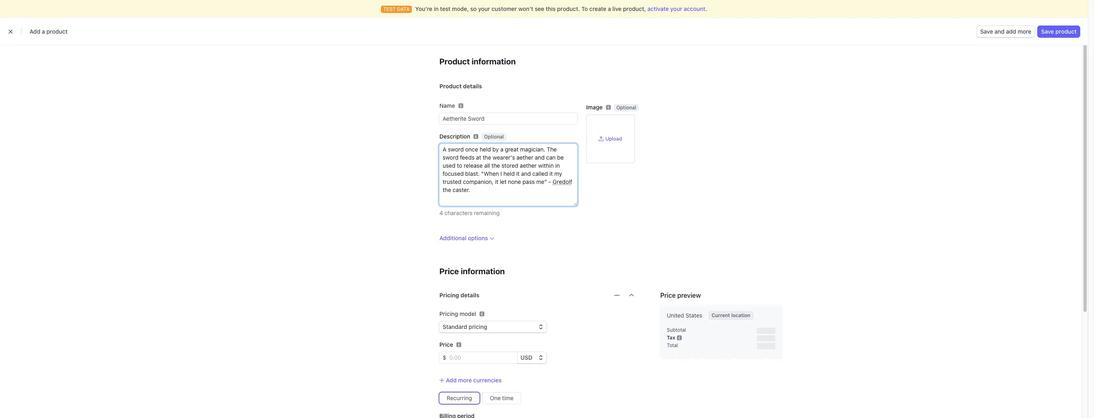 Task type: locate. For each thing, give the bounding box(es) containing it.
recurring
[[447, 395, 472, 402]]

0 vertical spatial info image
[[480, 312, 484, 317]]

this
[[546, 5, 556, 12]]

product inside button
[[1056, 28, 1077, 35]]

1 horizontal spatial info image
[[677, 336, 682, 340]]

0 vertical spatial add
[[30, 28, 40, 35]]

1 vertical spatial details
[[461, 292, 480, 299]]

add more currencies button
[[440, 377, 502, 385]]

tax
[[667, 335, 675, 341]]

details
[[463, 83, 482, 90], [461, 292, 480, 299]]

0 horizontal spatial optional
[[484, 134, 504, 140]]

united states
[[667, 312, 703, 319]]

add
[[30, 28, 40, 35], [446, 377, 457, 384]]

price up pricing details
[[440, 267, 459, 276]]

save
[[980, 28, 993, 35], [1041, 28, 1054, 35]]

pricing
[[440, 292, 459, 299], [440, 311, 458, 317]]

won't
[[519, 5, 533, 12]]

add inside button
[[446, 377, 457, 384]]

1 horizontal spatial your
[[670, 5, 682, 12]]

1 vertical spatial pricing
[[440, 311, 458, 317]]

usd button
[[517, 352, 547, 364]]

pricing model
[[440, 311, 476, 317]]

0 horizontal spatial more
[[458, 377, 472, 384]]

1 horizontal spatial add
[[446, 377, 457, 384]]

0 horizontal spatial save
[[980, 28, 993, 35]]

1 vertical spatial product
[[440, 83, 462, 90]]

info image right model
[[480, 312, 484, 317]]

optional right image
[[617, 105, 636, 111]]

details inside the pricing details button
[[461, 292, 480, 299]]

A sword once held by a great magician. The sword feeds at the wearer's aether and can be used to release all the stored aether within in focused blast. "When I held it and called it my trusted companion, it let none pass me" - Gredolf the caster. text field
[[440, 144, 577, 206]]

preview
[[678, 292, 701, 299]]

0 vertical spatial optional
[[617, 105, 636, 111]]

more right add
[[1018, 28, 1032, 35]]

1 vertical spatial information
[[461, 267, 505, 276]]

one
[[490, 395, 501, 402]]

info image
[[480, 312, 484, 317], [677, 336, 682, 340]]

more inside button
[[458, 377, 472, 384]]

0 horizontal spatial product
[[46, 28, 68, 35]]

2 vertical spatial price
[[440, 341, 453, 348]]

1 vertical spatial price
[[661, 292, 676, 299]]

price left preview
[[661, 292, 676, 299]]

optional down 'premium plan, sunglasses, etc.' text field at top
[[484, 134, 504, 140]]

a
[[608, 5, 611, 12], [42, 28, 45, 35]]

0 vertical spatial a
[[608, 5, 611, 12]]

pricing up the pricing model
[[440, 292, 459, 299]]

pricing inside button
[[440, 292, 459, 299]]

total
[[667, 343, 678, 349]]

1 product from the top
[[440, 57, 470, 66]]

add a product
[[30, 28, 68, 35]]

product
[[440, 57, 470, 66], [440, 83, 462, 90]]

2 product from the top
[[440, 83, 462, 90]]

price up the $
[[440, 341, 453, 348]]

2 pricing from the top
[[440, 311, 458, 317]]

2 save from the left
[[1041, 28, 1054, 35]]

1 pricing from the top
[[440, 292, 459, 299]]

pricing for pricing model
[[440, 311, 458, 317]]

1 vertical spatial info image
[[677, 336, 682, 340]]

details up model
[[461, 292, 480, 299]]

1 vertical spatial optional
[[484, 134, 504, 140]]

2 your from the left
[[670, 5, 682, 12]]

save inside button
[[1041, 28, 1054, 35]]

0 vertical spatial details
[[463, 83, 482, 90]]

time
[[502, 395, 514, 402]]

location
[[731, 313, 751, 319]]

save for save product
[[1041, 28, 1054, 35]]

0 horizontal spatial info image
[[480, 312, 484, 317]]

0 vertical spatial information
[[472, 57, 516, 66]]

search…
[[449, 6, 470, 12]]

more inside button
[[1018, 28, 1032, 35]]

1 save from the left
[[980, 28, 993, 35]]

save for save and add more
[[980, 28, 993, 35]]

0 horizontal spatial add
[[30, 28, 40, 35]]

options
[[468, 235, 488, 242]]

additional options button
[[440, 234, 495, 242]]

save and add more
[[980, 28, 1032, 35]]

1 horizontal spatial optional
[[617, 105, 636, 111]]

united
[[667, 312, 684, 319]]

2 product from the left
[[1056, 28, 1077, 35]]

$ button
[[440, 352, 446, 364]]

1 vertical spatial more
[[458, 377, 472, 384]]

product,
[[623, 5, 646, 12]]

product
[[46, 28, 68, 35], [1056, 28, 1077, 35]]

save right add
[[1041, 28, 1054, 35]]

product up name
[[440, 83, 462, 90]]

1 vertical spatial a
[[42, 28, 45, 35]]

1 horizontal spatial save
[[1041, 28, 1054, 35]]

save left 'and'
[[980, 28, 993, 35]]

0 vertical spatial price
[[440, 267, 459, 276]]

1 vertical spatial add
[[446, 377, 457, 384]]

price
[[440, 267, 459, 276], [661, 292, 676, 299], [440, 341, 453, 348]]

1 your from the left
[[478, 5, 490, 12]]

remaining
[[474, 210, 500, 217]]

product for product information
[[440, 57, 470, 66]]

1 horizontal spatial product
[[1056, 28, 1077, 35]]

name
[[440, 102, 455, 109]]

more
[[1018, 28, 1032, 35], [458, 377, 472, 384]]

to
[[582, 5, 588, 12]]

0 horizontal spatial your
[[478, 5, 490, 12]]

0 vertical spatial more
[[1018, 28, 1032, 35]]

1 product from the left
[[46, 28, 68, 35]]

svg image
[[615, 293, 620, 298]]

your right so
[[478, 5, 490, 12]]

your right activate
[[670, 5, 682, 12]]

1 horizontal spatial a
[[608, 5, 611, 12]]

one time
[[490, 395, 514, 402]]

activate
[[648, 5, 669, 12]]

0 vertical spatial product
[[440, 57, 470, 66]]

pricing left model
[[440, 311, 458, 317]]

0 horizontal spatial a
[[42, 28, 45, 35]]

optional
[[617, 105, 636, 111], [484, 134, 504, 140]]

more up recurring
[[458, 377, 472, 384]]

Premium Plan, sunglasses, etc. text field
[[440, 113, 577, 124]]

1 horizontal spatial more
[[1018, 28, 1032, 35]]

save inside button
[[980, 28, 993, 35]]

0 vertical spatial pricing
[[440, 292, 459, 299]]

details down 'product information'
[[463, 83, 482, 90]]

tab list
[[218, 60, 854, 75]]

your
[[478, 5, 490, 12], [670, 5, 682, 12]]

product up product details
[[440, 57, 470, 66]]

info image down subtotal
[[677, 336, 682, 340]]

information
[[472, 57, 516, 66], [461, 267, 505, 276]]



Task type: vqa. For each thing, say whether or not it's contained in the screenshot.
the $ "button"
yes



Task type: describe. For each thing, give the bounding box(es) containing it.
information for price information
[[461, 267, 505, 276]]

optional for image
[[617, 105, 636, 111]]

add more currencies
[[446, 377, 502, 384]]

pricing for pricing details
[[440, 292, 459, 299]]

upload
[[606, 136, 622, 142]]

description
[[440, 133, 470, 140]]

and
[[995, 28, 1005, 35]]

details for product details
[[463, 83, 482, 90]]

mode,
[[452, 5, 469, 12]]

activate your account link
[[648, 5, 706, 12]]

image
[[586, 104, 603, 111]]

price preview
[[661, 292, 701, 299]]

Search… search field
[[436, 4, 636, 14]]

currencies
[[473, 377, 502, 384]]

price information
[[440, 267, 505, 276]]

additional options
[[440, 235, 488, 242]]

so
[[470, 5, 477, 12]]

add for add a product
[[30, 28, 40, 35]]

0.00 text field
[[446, 352, 517, 364]]

test
[[440, 5, 451, 12]]

you're in test mode, so your customer won't see this product. to create a live product, activate your account .
[[415, 5, 707, 12]]

price for price information
[[440, 267, 459, 276]]

product details
[[440, 83, 482, 90]]

price for price preview
[[661, 292, 676, 299]]

$
[[443, 354, 446, 361]]

.
[[706, 5, 707, 12]]

usd
[[521, 354, 533, 361]]

product.
[[557, 5, 580, 12]]

save product
[[1041, 28, 1077, 35]]

pricing details button
[[435, 287, 610, 302]]

optional for description
[[484, 134, 504, 140]]

add
[[1006, 28, 1016, 35]]

products
[[218, 45, 266, 58]]

account
[[684, 5, 706, 12]]

save and add more button
[[977, 26, 1035, 37]]

information for product information
[[472, 57, 516, 66]]

states
[[686, 312, 703, 319]]

current
[[712, 313, 730, 319]]

product for product details
[[440, 83, 462, 90]]

live
[[613, 5, 622, 12]]

create
[[590, 5, 607, 12]]

additional
[[440, 235, 467, 242]]

subtotal
[[667, 327, 686, 333]]

current location
[[712, 313, 751, 319]]

you're
[[415, 5, 432, 12]]

pricing details
[[440, 292, 480, 299]]

product information
[[440, 57, 516, 66]]

customer
[[492, 5, 517, 12]]

add for add more currencies
[[446, 377, 457, 384]]

in
[[434, 5, 439, 12]]

4
[[440, 210, 443, 217]]

4 characters remaining
[[440, 210, 500, 217]]

characters
[[445, 210, 473, 217]]

see
[[535, 5, 544, 12]]

details for pricing details
[[461, 292, 480, 299]]

model
[[460, 311, 476, 317]]

upload button
[[599, 136, 622, 142]]

save product button
[[1038, 26, 1080, 37]]

info element
[[480, 312, 484, 317]]



